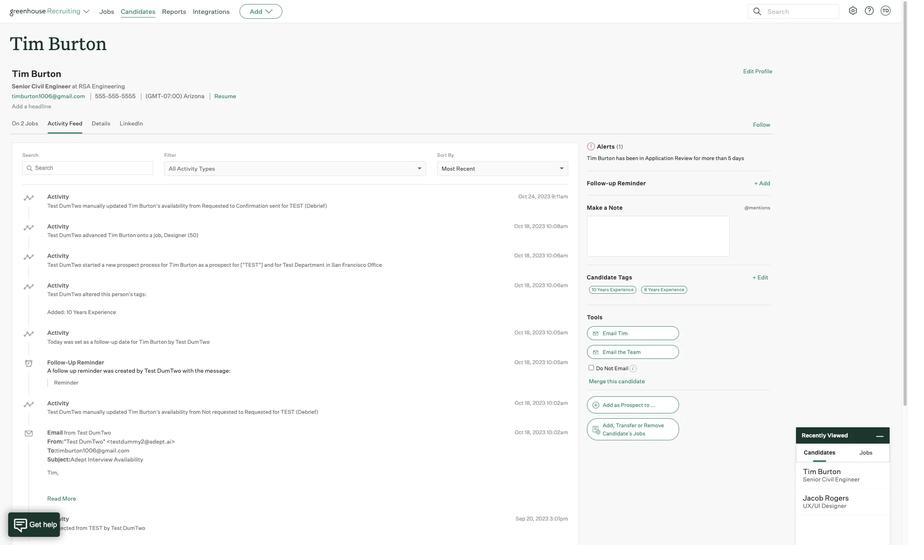 Task type: locate. For each thing, give the bounding box(es) containing it.
1 vertical spatial (debrief)
[[296, 409, 318, 415]]

0 vertical spatial as
[[198, 261, 204, 268]]

1 horizontal spatial experience
[[610, 287, 634, 293]]

arizona
[[184, 93, 205, 100]]

0 vertical spatial manually
[[83, 202, 105, 209]]

from up "test on the left
[[64, 429, 76, 436]]

0 vertical spatial (debrief)
[[305, 202, 327, 209]]

2023 for a follow up reminder was created by test dumtwo with the message:
[[532, 359, 545, 365]]

1 manually from the top
[[83, 202, 105, 209]]

new
[[106, 261, 116, 268]]

with
[[182, 367, 194, 374]]

0 vertical spatial senior
[[12, 83, 30, 90]]

0 vertical spatial by
[[168, 338, 174, 345]]

updated up <testdummy2@adept.ai>
[[106, 409, 127, 415]]

0 horizontal spatial senior
[[12, 83, 30, 90]]

alerts (1)
[[597, 143, 623, 150]]

0 vertical spatial oct 18, 2023 10:05am
[[515, 329, 568, 336]]

tim up add a headline
[[12, 68, 29, 79]]

years down candidate
[[597, 287, 609, 293]]

activity for test dumtwo advanced tim burton onto a job, designer (50)
[[47, 223, 69, 230]]

from:
[[47, 438, 64, 445]]

senior inside tim burton senior civil engineer at rsa engineering
[[12, 83, 30, 90]]

add for add a headline
[[12, 103, 23, 110]]

9:11am
[[552, 193, 568, 200]]

1 oct 18, 2023 10:02am from the top
[[515, 400, 568, 406]]

tim inside tim burton senior civil engineer at rsa engineering
[[12, 68, 29, 79]]

2 vertical spatial to
[[239, 409, 244, 415]]

recently
[[802, 432, 826, 439]]

follow-
[[94, 338, 111, 345]]

tab list
[[797, 444, 889, 462]]

designer
[[164, 232, 186, 238], [822, 502, 847, 510]]

0 vertical spatial was
[[64, 338, 73, 345]]

confirmation
[[236, 202, 268, 209]]

1 oct 18, 2023 10:05am from the top
[[515, 329, 568, 336]]

10 down candidate
[[592, 287, 596, 293]]

make a note
[[587, 204, 623, 211]]

1 vertical spatial engineer
[[835, 476, 860, 483]]

activity for unrejected from test by test dumtwo
[[47, 515, 69, 522]]

1 burton's from the top
[[139, 202, 160, 209]]

10:05am for today was set as a follow-up date for tim burton by test dumtwo
[[546, 329, 568, 336]]

by
[[168, 338, 174, 345], [137, 367, 143, 374], [104, 525, 110, 531]]

jobs inside tab list
[[860, 449, 873, 456]]

experience down the tags
[[610, 287, 634, 293]]

tim up onto
[[128, 202, 138, 209]]

as
[[198, 261, 204, 268], [83, 338, 89, 345], [614, 402, 620, 408]]

civil up "timburton1006@gmail.com" link
[[31, 83, 44, 90]]

2 horizontal spatial experience
[[661, 287, 684, 293]]

candidates link
[[121, 7, 155, 15]]

this down do not email
[[607, 378, 617, 385]]

td button
[[879, 4, 892, 17]]

timburton1006@gmail.com inside from: "test dumtwo" <testdummy2@adept.ai> to: timburton1006@gmail.com subject: adept interview availability
[[56, 447, 129, 454]]

8 years experience link
[[641, 286, 687, 294]]

+ add
[[754, 180, 770, 186]]

the left team
[[618, 349, 626, 355]]

updated for test dumtwo manually updated tim burton's availability from not requested to requested for test (debrief)
[[106, 409, 127, 415]]

10
[[592, 287, 596, 293], [67, 309, 72, 315]]

experience down test dumtwo altered this person's tags:
[[88, 309, 116, 315]]

0 vertical spatial 10:05am
[[546, 329, 568, 336]]

years right 8
[[648, 287, 660, 293]]

1 10:05am from the top
[[546, 329, 568, 336]]

not right do
[[604, 365, 613, 371]]

0 vertical spatial 10:06am
[[546, 252, 568, 259]]

1 vertical spatial follow-
[[47, 359, 68, 366]]

years inside "link"
[[648, 287, 660, 293]]

1 vertical spatial 10
[[67, 309, 72, 315]]

civil
[[31, 83, 44, 90], [822, 476, 834, 483]]

0 horizontal spatial was
[[64, 338, 73, 345]]

follow- up follow
[[47, 359, 68, 366]]

feed
[[69, 120, 82, 127]]

viewed
[[827, 432, 848, 439]]

0 horizontal spatial 10
[[67, 309, 72, 315]]

most recent option
[[442, 165, 475, 172]]

1 vertical spatial oct 18, 2023 10:06am
[[514, 282, 568, 288]]

merge
[[589, 378, 606, 385]]

1 vertical spatial candidates
[[804, 449, 836, 456]]

2 vertical spatial by
[[104, 525, 110, 531]]

alerts
[[597, 143, 615, 150]]

or
[[638, 422, 643, 429]]

1 vertical spatial as
[[83, 338, 89, 345]]

1 vertical spatial 10:06am
[[546, 282, 568, 288]]

oct
[[518, 193, 527, 200], [514, 223, 523, 229], [514, 252, 523, 259], [514, 282, 523, 288], [515, 329, 523, 336], [515, 359, 523, 365], [515, 400, 524, 406], [515, 429, 524, 436]]

1 vertical spatial manually
[[83, 409, 105, 415]]

0 vertical spatial engineer
[[45, 83, 71, 90]]

tim right the process in the top left of the page
[[169, 261, 179, 268]]

oct 18, 2023 10:05am for today was set as a follow-up date for tim burton by test dumtwo
[[515, 329, 568, 336]]

requested right requested
[[245, 409, 272, 415]]

2 horizontal spatial to
[[644, 402, 650, 408]]

0 vertical spatial designer
[[164, 232, 186, 238]]

civil inside tim burton senior civil engineer
[[822, 476, 834, 483]]

0 vertical spatial 10
[[592, 287, 596, 293]]

1 horizontal spatial by
[[137, 367, 143, 374]]

manually up "email from test dumtwo"
[[83, 409, 105, 415]]

1 vertical spatial to
[[644, 402, 650, 408]]

a
[[47, 367, 51, 374]]

dumtwo"
[[79, 438, 105, 445]]

test inside "email from test dumtwo"
[[77, 429, 88, 436]]

details link
[[92, 120, 110, 132]]

0 vertical spatial the
[[618, 349, 626, 355]]

2 horizontal spatial as
[[614, 402, 620, 408]]

2023 for today was set as a follow-up date for tim burton by test dumtwo
[[532, 329, 545, 336]]

0 horizontal spatial up
[[70, 367, 76, 374]]

1 vertical spatial senior
[[803, 476, 821, 483]]

1 horizontal spatial not
[[604, 365, 613, 371]]

as left prospect
[[614, 402, 620, 408]]

1 updated from the top
[[106, 202, 127, 209]]

email inside button
[[603, 349, 617, 355]]

0 vertical spatial oct 18, 2023 10:02am
[[515, 400, 568, 406]]

email the team button
[[587, 345, 679, 359]]

civil for tim burton senior civil engineer
[[822, 476, 834, 483]]

burton down alerts
[[598, 155, 615, 161]]

rogers
[[825, 493, 849, 502]]

manually up advanced
[[83, 202, 105, 209]]

2 manually from the top
[[83, 409, 105, 415]]

follow- up make
[[587, 180, 609, 186]]

from inside "email from test dumtwo"
[[64, 429, 76, 436]]

07:00)
[[163, 93, 182, 100]]

1 vertical spatial test
[[281, 409, 295, 415]]

email up email the team at the bottom of the page
[[603, 330, 617, 336]]

add for add as prospect to ...
[[603, 402, 613, 408]]

burton's for requested
[[139, 202, 160, 209]]

as down (50)
[[198, 261, 204, 268]]

555-
[[95, 93, 108, 100], [108, 93, 121, 100]]

oct 18, 2023 10:06am
[[514, 252, 568, 259], [514, 282, 568, 288]]

follow-
[[587, 180, 609, 186], [47, 359, 68, 366]]

add inside button
[[603, 402, 613, 408]]

0 vertical spatial +
[[754, 180, 758, 186]]

as right set
[[83, 338, 89, 345]]

burton up "timburton1006@gmail.com" link
[[31, 68, 61, 79]]

timburton1006@gmail.com up headline
[[12, 93, 85, 100]]

email up from:
[[47, 429, 63, 436]]

1 horizontal spatial civil
[[822, 476, 834, 483]]

today was set as a follow-up date for tim burton by test dumtwo
[[47, 338, 210, 345]]

onto
[[137, 232, 148, 238]]

(gmt-
[[145, 93, 163, 100]]

2 updated from the top
[[106, 409, 127, 415]]

designer inside jacob rogers ux/ui designer
[[822, 502, 847, 510]]

prospect left ["test"]
[[209, 261, 231, 268]]

2 vertical spatial up
[[70, 367, 76, 374]]

tim right advanced
[[108, 232, 118, 238]]

from
[[189, 202, 201, 209], [189, 409, 201, 415], [64, 429, 76, 436], [76, 525, 87, 531]]

reminder for follow-up reminder
[[618, 180, 646, 186]]

18, for test dumtwo advanced tim burton onto a job, designer (50)
[[524, 223, 531, 229]]

1 horizontal spatial follow-
[[587, 180, 609, 186]]

candidate
[[587, 274, 617, 281]]

1 horizontal spatial years
[[597, 287, 609, 293]]

2023
[[538, 193, 550, 200], [532, 223, 545, 229], [532, 252, 545, 259], [532, 282, 545, 288], [532, 329, 545, 336], [532, 359, 545, 365], [533, 400, 546, 406], [533, 429, 546, 436], [536, 515, 549, 522]]

email for email from test dumtwo
[[47, 429, 63, 436]]

2 burton's from the top
[[139, 409, 160, 415]]

up left date
[[111, 338, 118, 345]]

burton up tim burton senior civil engineer at rsa engineering
[[48, 31, 107, 55]]

(debrief) for test dumtwo manually updated tim burton's availability from not requested to requested for test (debrief)
[[296, 409, 318, 415]]

reminder
[[78, 367, 102, 374]]

this right altered
[[101, 291, 110, 297]]

1 vertical spatial designer
[[822, 502, 847, 510]]

engineer up rogers
[[835, 476, 860, 483]]

started
[[83, 261, 101, 268]]

to right requested
[[239, 409, 244, 415]]

integrations
[[193, 7, 230, 15]]

oct 24, 2023 9:11am
[[518, 193, 568, 200]]

engineer for tim burton senior civil engineer at rsa engineering
[[45, 83, 71, 90]]

greenhouse recruiting image
[[10, 7, 83, 16]]

headline
[[29, 103, 51, 110]]

tim inside tim burton senior civil engineer
[[803, 467, 816, 476]]

1 horizontal spatial as
[[198, 261, 204, 268]]

1 vertical spatial up
[[111, 338, 118, 345]]

up down the up
[[70, 367, 76, 374]]

not
[[604, 365, 613, 371], [202, 409, 211, 415]]

burton's up onto
[[139, 202, 160, 209]]

senior inside tim burton senior civil engineer
[[803, 476, 821, 483]]

(1)
[[616, 143, 623, 150]]

requested
[[202, 202, 229, 209], [245, 409, 272, 415]]

1 availability from the top
[[162, 202, 188, 209]]

updated for test dumtwo manually updated tim burton's availability from requested to confirmation sent for test (debrief)
[[106, 202, 127, 209]]

for
[[694, 155, 701, 161], [281, 202, 288, 209], [161, 261, 168, 268], [232, 261, 239, 268], [275, 261, 282, 268], [131, 338, 138, 345], [273, 409, 279, 415]]

0 horizontal spatial years
[[73, 309, 87, 315]]

0 horizontal spatial candidates
[[121, 7, 155, 15]]

to left ...
[[644, 402, 650, 408]]

senior for tim burton senior civil engineer
[[803, 476, 821, 483]]

1 horizontal spatial designer
[[822, 502, 847, 510]]

email inside "button"
[[603, 330, 617, 336]]

0 vertical spatial 10:02am
[[547, 400, 568, 406]]

0 vertical spatial oct 18, 2023 10:06am
[[514, 252, 568, 259]]

email for email the team
[[603, 349, 617, 355]]

0 vertical spatial test
[[289, 202, 303, 209]]

jacob rogers ux/ui designer
[[803, 493, 849, 510]]

1 vertical spatial availability
[[162, 409, 188, 415]]

configure image
[[848, 6, 858, 15]]

updated up test dumtwo advanced tim burton onto a job, designer (50)
[[106, 202, 127, 209]]

1 vertical spatial burton's
[[139, 409, 160, 415]]

most
[[442, 165, 455, 172]]

["test"]
[[240, 261, 263, 268]]

up up note
[[609, 180, 616, 186]]

2 555- from the left
[[108, 93, 121, 100]]

activity feed
[[48, 120, 82, 127]]

recently viewed
[[802, 432, 848, 439]]

manually for test dumtwo manually updated tim burton's availability from not requested to requested for test (debrief)
[[83, 409, 105, 415]]

0 horizontal spatial civil
[[31, 83, 44, 90]]

18, for today was set as a follow-up date for tim burton by test dumtwo
[[524, 329, 531, 336]]

0 horizontal spatial follow-
[[47, 359, 68, 366]]

"test
[[64, 438, 78, 445]]

do
[[596, 365, 603, 371]]

+ inside "link"
[[753, 274, 756, 281]]

engineer inside tim burton senior civil engineer
[[835, 476, 860, 483]]

resume
[[214, 93, 236, 100]]

1 horizontal spatial prospect
[[209, 261, 231, 268]]

1 vertical spatial not
[[202, 409, 211, 415]]

1 vertical spatial was
[[103, 367, 114, 374]]

0 horizontal spatial requested
[[202, 202, 229, 209]]

manually for test dumtwo manually updated tim burton's availability from requested to confirmation sent for test (debrief)
[[83, 202, 105, 209]]

1 horizontal spatial edit
[[758, 274, 768, 281]]

10 years experience link
[[589, 286, 637, 294]]

tim burton senior civil engineer at rsa engineering
[[12, 68, 125, 90]]

was left set
[[64, 338, 73, 345]]

read more link
[[47, 495, 76, 502]]

more
[[62, 495, 76, 502]]

0 horizontal spatial to
[[230, 202, 235, 209]]

2023 for test dumtwo advanced tim burton onto a job, designer (50)
[[532, 223, 545, 229]]

reminder
[[618, 180, 646, 186], [77, 359, 104, 366], [54, 379, 78, 386]]

2 oct 18, 2023 10:06am from the top
[[514, 282, 568, 288]]

prospect right new
[[117, 261, 139, 268]]

1 vertical spatial oct 18, 2023 10:02am
[[515, 429, 568, 436]]

created
[[115, 367, 135, 374]]

0 vertical spatial this
[[101, 291, 110, 297]]

review
[[675, 155, 693, 161]]

sort by
[[437, 152, 454, 158]]

1 vertical spatial 10:05am
[[546, 359, 568, 365]]

candidates down recently viewed
[[804, 449, 836, 456]]

civil up rogers
[[822, 476, 834, 483]]

today
[[47, 338, 63, 345]]

0 horizontal spatial edit
[[743, 68, 754, 75]]

experience inside "link"
[[661, 287, 684, 293]]

years down altered
[[73, 309, 87, 315]]

was left created
[[103, 367, 114, 374]]

2 10:05am from the top
[[546, 359, 568, 365]]

to:
[[47, 447, 56, 454]]

add for add
[[250, 7, 262, 15]]

2 vertical spatial test
[[89, 525, 103, 531]]

reminder down follow
[[54, 379, 78, 386]]

reminder up reminder
[[77, 359, 104, 366]]

civil for tim burton senior civil engineer at rsa engineering
[[31, 83, 44, 90]]

requested left the confirmation
[[202, 202, 229, 209]]

activity for test dumtwo manually updated tim burton's availability from requested to confirmation sent for test (debrief)
[[47, 193, 69, 200]]

on 2 jobs
[[12, 120, 38, 127]]

email up do not email
[[603, 349, 617, 355]]

1 vertical spatial timburton1006@gmail.com
[[56, 447, 129, 454]]

timburton1006@gmail.com down dumtwo"
[[56, 447, 129, 454]]

to left the confirmation
[[230, 202, 235, 209]]

1 vertical spatial civil
[[822, 476, 834, 483]]

2 vertical spatial as
[[614, 402, 620, 408]]

10 right added:
[[67, 309, 72, 315]]

1 vertical spatial reminder
[[77, 359, 104, 366]]

0 vertical spatial civil
[[31, 83, 44, 90]]

reminder down been
[[618, 180, 646, 186]]

test dumtwo advanced tim burton onto a job, designer (50)
[[47, 232, 199, 238]]

by
[[448, 152, 454, 158]]

2023 for unrejected from test by test dumtwo
[[536, 515, 549, 522]]

1 vertical spatial +
[[753, 274, 756, 281]]

1 vertical spatial edit
[[758, 274, 768, 281]]

experience right 8
[[661, 287, 684, 293]]

1 horizontal spatial this
[[607, 378, 617, 385]]

2 availability from the top
[[162, 409, 188, 415]]

the inside button
[[618, 349, 626, 355]]

tim up jacob
[[803, 467, 816, 476]]

tim up email the team at the bottom of the page
[[618, 330, 628, 336]]

candidates right jobs link
[[121, 7, 155, 15]]

dumtwo
[[59, 202, 81, 209], [59, 232, 81, 238], [59, 261, 81, 268], [59, 291, 81, 297], [187, 338, 210, 345], [157, 367, 181, 374], [59, 409, 81, 415], [89, 429, 111, 436], [123, 525, 145, 531]]

designer right ux/ui
[[822, 502, 847, 510]]

1 prospect from the left
[[117, 261, 139, 268]]

from left requested
[[189, 409, 201, 415]]

1 horizontal spatial the
[[618, 349, 626, 355]]

availability
[[162, 202, 188, 209], [162, 409, 188, 415]]

not left requested
[[202, 409, 211, 415]]

+ edit
[[753, 274, 768, 281]]

Search text field
[[766, 6, 832, 17]]

1 horizontal spatial 10
[[592, 287, 596, 293]]

add inside popup button
[[250, 7, 262, 15]]

tim left has
[[587, 155, 597, 161]]

burton up rogers
[[818, 467, 841, 476]]

tab list containing candidates
[[797, 444, 889, 462]]

1 vertical spatial oct 18, 2023 10:05am
[[515, 359, 568, 365]]

edit
[[743, 68, 754, 75], [758, 274, 768, 281]]

oct for test dumtwo manually updated tim burton's availability from not requested to requested for test (debrief)
[[515, 400, 524, 406]]

tim down greenhouse recruiting "image"
[[10, 31, 44, 55]]

in left san
[[326, 261, 330, 268]]

oct 18, 2023 10:05am
[[515, 329, 568, 336], [515, 359, 568, 365]]

engineer up "timburton1006@gmail.com" link
[[45, 83, 71, 90]]

0 vertical spatial availability
[[162, 202, 188, 209]]

on 2 jobs link
[[12, 120, 38, 132]]

job,
[[154, 232, 163, 238]]

jacob
[[803, 493, 824, 502]]

1 vertical spatial updated
[[106, 409, 127, 415]]

0 horizontal spatial engineer
[[45, 83, 71, 90]]

email for email tim
[[603, 330, 617, 336]]

0 horizontal spatial prospect
[[117, 261, 139, 268]]

a follow up reminder was created by test dumtwo with the message:
[[47, 367, 231, 374]]

the right with
[[195, 367, 204, 374]]

2 horizontal spatial years
[[648, 287, 660, 293]]

in right been
[[640, 155, 644, 161]]

jobs
[[99, 7, 114, 15], [25, 120, 38, 127], [633, 430, 645, 437], [860, 449, 873, 456]]

burton's up <testdummy2@adept.ai>
[[139, 409, 160, 415]]

senior up add a headline
[[12, 83, 30, 90]]

designer right the job,
[[164, 232, 186, 238]]

+ add link
[[754, 179, 770, 187]]

0 vertical spatial candidates
[[121, 7, 155, 15]]

2 oct 18, 2023 10:05am from the top
[[515, 359, 568, 365]]

oct for test dumtwo manually updated tim burton's availability from requested to confirmation sent for test (debrief)
[[518, 193, 527, 200]]

civil inside tim burton senior civil engineer at rsa engineering
[[31, 83, 44, 90]]

None text field
[[587, 216, 730, 257]]

tools
[[587, 314, 603, 321]]

oct for test dumtwo advanced tim burton onto a job, designer (50)
[[514, 223, 523, 229]]

availability for requested
[[162, 202, 188, 209]]

engineer inside tim burton senior civil engineer at rsa engineering
[[45, 83, 71, 90]]

engineer for tim burton senior civil engineer
[[835, 476, 860, 483]]

0 horizontal spatial the
[[195, 367, 204, 374]]

availability for not
[[162, 409, 188, 415]]

senior up jacob
[[803, 476, 821, 483]]



Task type: describe. For each thing, give the bounding box(es) containing it.
5
[[728, 155, 731, 161]]

1 vertical spatial in
[[326, 261, 330, 268]]

1 vertical spatial requested
[[245, 409, 272, 415]]

san
[[331, 261, 341, 268]]

message:
[[205, 367, 231, 374]]

date
[[119, 338, 130, 345]]

add a headline
[[12, 103, 51, 110]]

search
[[22, 152, 38, 158]]

interview
[[88, 456, 113, 463]]

+ for + edit
[[753, 274, 756, 281]]

+ for + add
[[754, 180, 758, 186]]

test dumtwo altered this person's tags:
[[47, 291, 147, 297]]

read
[[47, 495, 61, 502]]

email the team
[[603, 349, 641, 355]]

as inside button
[[614, 402, 620, 408]]

2 10:06am from the top
[[546, 282, 568, 288]]

candidate
[[618, 378, 645, 385]]

activity for today was set as a follow-up date for tim burton by test dumtwo
[[47, 329, 69, 336]]

tim up <testdummy2@adept.ai>
[[128, 409, 138, 415]]

recent
[[456, 165, 475, 172]]

0 vertical spatial edit
[[743, 68, 754, 75]]

jobs inside add, transfer or remove candidate's jobs
[[633, 430, 645, 437]]

0 horizontal spatial as
[[83, 338, 89, 345]]

unrejected
[[47, 525, 75, 531]]

10 years experience
[[592, 287, 634, 293]]

burton inside tim burton senior civil engineer
[[818, 467, 841, 476]]

oct 18, 2023 10:05am for a follow up reminder was created by test dumtwo with the message:
[[515, 359, 568, 365]]

0 vertical spatial to
[[230, 202, 235, 209]]

unrejected from test by test dumtwo
[[47, 525, 145, 531]]

+ edit link
[[751, 272, 770, 283]]

(debrief) for test dumtwo manually updated tim burton's availability from requested to confirmation sent for test (debrief)
[[305, 202, 327, 209]]

person's
[[112, 291, 133, 297]]

2 10:02am from the top
[[547, 429, 568, 436]]

burton down (50)
[[180, 261, 197, 268]]

linkedin
[[120, 120, 143, 127]]

tim burton has been in application review for more than 5 days
[[587, 155, 744, 161]]

1 vertical spatial by
[[137, 367, 143, 374]]

added: 10 years experience
[[47, 309, 116, 315]]

linkedin link
[[120, 120, 143, 132]]

8
[[644, 287, 647, 293]]

18, for test dumtwo started a new prospect process for tim burton as a prospect for ["test"] and for test department in san francisco office
[[524, 252, 531, 259]]

1 vertical spatial the
[[195, 367, 204, 374]]

test for requested
[[281, 409, 295, 415]]

reports
[[162, 7, 186, 15]]

on
[[12, 120, 19, 127]]

2 horizontal spatial by
[[168, 338, 174, 345]]

0 vertical spatial timburton1006@gmail.com
[[12, 93, 85, 100]]

most recent
[[442, 165, 475, 172]]

10 inside 10 years experience link
[[592, 287, 596, 293]]

@mentions
[[745, 205, 770, 211]]

than
[[716, 155, 727, 161]]

10:08am
[[546, 223, 568, 229]]

1 oct 18, 2023 10:06am from the top
[[514, 252, 568, 259]]

add as prospect to ...
[[603, 402, 656, 408]]

2 oct 18, 2023 10:02am from the top
[[515, 429, 568, 436]]

application
[[645, 155, 674, 161]]

td button
[[881, 6, 891, 15]]

availability
[[114, 456, 143, 463]]

follow
[[753, 121, 770, 128]]

tim,
[[47, 469, 59, 476]]

follow- for up
[[587, 180, 609, 186]]

activity for test dumtwo manually updated tim burton's availability from not requested to requested for test (debrief)
[[47, 400, 69, 406]]

from up (50)
[[189, 202, 201, 209]]

Do Not Email checkbox
[[589, 365, 594, 370]]

1 horizontal spatial candidates
[[804, 449, 836, 456]]

email tim button
[[587, 326, 679, 340]]

days
[[732, 155, 744, 161]]

office
[[367, 261, 382, 268]]

oct for today was set as a follow-up date for tim burton by test dumtwo
[[515, 329, 523, 336]]

altered
[[83, 291, 100, 297]]

do not email
[[596, 365, 628, 371]]

1 10:02am from the top
[[547, 400, 568, 406]]

reminder for follow-up reminder
[[77, 359, 104, 366]]

test dumtwo manually updated tim burton's availability from requested to confirmation sent for test (debrief)
[[47, 202, 327, 209]]

burton left onto
[[119, 232, 136, 238]]

department
[[295, 261, 325, 268]]

up
[[68, 359, 76, 366]]

process
[[140, 261, 160, 268]]

0 horizontal spatial by
[[104, 525, 110, 531]]

add, transfer or remove candidate's jobs
[[603, 422, 664, 437]]

tim inside "button"
[[618, 330, 628, 336]]

remove
[[644, 422, 664, 429]]

francisco
[[342, 261, 366, 268]]

0 horizontal spatial designer
[[164, 232, 186, 238]]

adept
[[70, 456, 87, 463]]

2023 for test dumtwo manually updated tim burton's availability from not requested to requested for test (debrief)
[[533, 400, 546, 406]]

10:05am for a follow up reminder was created by test dumtwo with the message:
[[546, 359, 568, 365]]

follow-up reminder
[[47, 359, 104, 366]]

2023 for test dumtwo manually updated tim burton's availability from requested to confirmation sent for test (debrief)
[[538, 193, 550, 200]]

burton's for not
[[139, 409, 160, 415]]

follow
[[53, 367, 68, 374]]

oct for test dumtwo started a new prospect process for tim burton as a prospect for ["test"] and for test department in san francisco office
[[514, 252, 523, 259]]

(gmt-07:00) arizona
[[145, 93, 205, 100]]

@mentions link
[[745, 204, 770, 212]]

oct for a follow up reminder was created by test dumtwo with the message:
[[515, 359, 523, 365]]

tim burton senior civil engineer
[[803, 467, 860, 483]]

timburton1006@gmail.com link
[[12, 93, 85, 100]]

2 vertical spatial reminder
[[54, 379, 78, 386]]

1 horizontal spatial in
[[640, 155, 644, 161]]

engineering
[[92, 83, 125, 90]]

types
[[199, 165, 215, 172]]

follow link
[[753, 121, 770, 129]]

sep
[[516, 515, 525, 522]]

experience for 8 years experience
[[661, 287, 684, 293]]

tim right date
[[139, 338, 149, 345]]

years for 8
[[648, 287, 660, 293]]

senior for tim burton senior civil engineer at rsa engineering
[[12, 83, 30, 90]]

0 horizontal spatial experience
[[88, 309, 116, 315]]

experience for 10 years experience
[[610, 287, 634, 293]]

email up merge this candidate
[[615, 365, 628, 371]]

2023 for test dumtwo started a new prospect process for tim burton as a prospect for ["test"] and for test department in san francisco office
[[532, 252, 545, 259]]

0 horizontal spatial this
[[101, 291, 110, 297]]

follow- for up
[[47, 359, 68, 366]]

3:01pm
[[550, 515, 568, 522]]

activity for test dumtwo started a new prospect process for tim burton as a prospect for ["test"] and for test department in san francisco office
[[47, 252, 69, 259]]

transfer
[[616, 422, 637, 429]]

all
[[169, 165, 176, 172]]

dumtwo inside "email from test dumtwo"
[[89, 429, 111, 436]]

jobs link
[[99, 7, 114, 15]]

1 horizontal spatial to
[[239, 409, 244, 415]]

1 vertical spatial this
[[607, 378, 617, 385]]

subject:
[[47, 456, 70, 463]]

sep 20, 2023 3:01pm
[[516, 515, 568, 522]]

0 vertical spatial up
[[609, 180, 616, 186]]

burton inside tim burton senior civil engineer at rsa engineering
[[31, 68, 61, 79]]

ux/ui
[[803, 502, 820, 510]]

to inside button
[[644, 402, 650, 408]]

years for 10
[[597, 287, 609, 293]]

1 10:06am from the top
[[546, 252, 568, 259]]

test for sent
[[289, 202, 303, 209]]

edit profile link
[[743, 68, 772, 75]]

burton right date
[[150, 338, 167, 345]]

activity feed link
[[48, 120, 82, 132]]

<testdummy2@adept.ai>
[[107, 438, 175, 445]]

from right unrejected
[[76, 525, 87, 531]]

1 horizontal spatial up
[[111, 338, 118, 345]]

sort
[[437, 152, 447, 158]]

edit inside the + edit "link"
[[758, 274, 768, 281]]

been
[[626, 155, 638, 161]]

1 555- from the left
[[95, 93, 108, 100]]

integrations link
[[193, 7, 230, 15]]

18, for a follow up reminder was created by test dumtwo with the message:
[[524, 359, 531, 365]]

18, for test dumtwo manually updated tim burton's availability from not requested to requested for test (debrief)
[[525, 400, 532, 406]]

reports link
[[162, 7, 186, 15]]

0 vertical spatial requested
[[202, 202, 229, 209]]

prospect
[[621, 402, 643, 408]]

2 prospect from the left
[[209, 261, 231, 268]]

test dumtwo manually updated tim burton's availability from not requested to requested for test (debrief)
[[47, 409, 318, 415]]

0 horizontal spatial not
[[202, 409, 211, 415]]

Search text field
[[22, 161, 153, 175]]



Task type: vqa. For each thing, say whether or not it's contained in the screenshot.
BUILD
no



